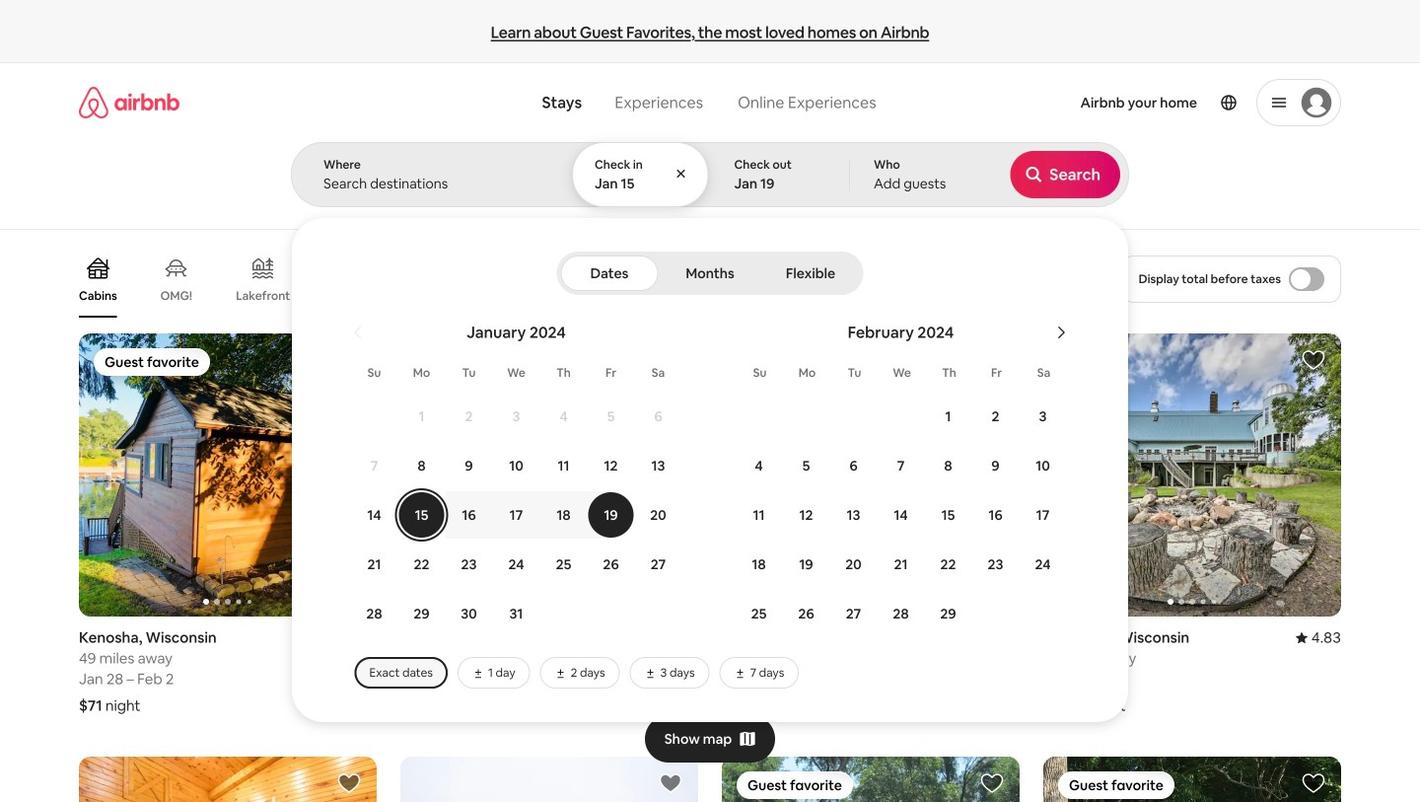 Task type: describe. For each thing, give the bounding box(es) containing it.
profile element
[[908, 63, 1342, 142]]

add to wishlist: sawyer, michigan image
[[1302, 771, 1326, 795]]

4.83 out of 5 average rating image
[[1296, 628, 1342, 647]]

add to wishlist: lake geneva, wisconsin image
[[981, 348, 1004, 372]]

add to wishlist: walworth, wisconsin image
[[1302, 348, 1326, 372]]

Search destinations field
[[324, 175, 539, 192]]

calendar application
[[315, 301, 1421, 689]]



Task type: vqa. For each thing, say whether or not it's contained in the screenshot.
'Add to wishlist: Walworth, Wisconsin' icon
yes



Task type: locate. For each thing, give the bounding box(es) containing it.
tab list
[[561, 252, 860, 295]]

group
[[79, 241, 1004, 318], [79, 333, 377, 617], [401, 333, 699, 617], [722, 333, 1020, 617], [1044, 333, 1342, 617], [79, 757, 377, 802], [401, 757, 699, 802], [722, 757, 1020, 802], [1044, 757, 1342, 802]]

tab panel
[[291, 142, 1421, 722]]

add to wishlist: pontiac, illinois image
[[337, 771, 361, 795]]

None search field
[[291, 63, 1421, 722]]

add to wishlist: mokena, illinois image
[[659, 771, 683, 795]]

what can we help you find? tab list
[[526, 81, 721, 124]]

add to wishlist: trevor, wisconsin image
[[659, 348, 683, 372]]

add to wishlist: porter, indiana image
[[981, 771, 1004, 795]]



